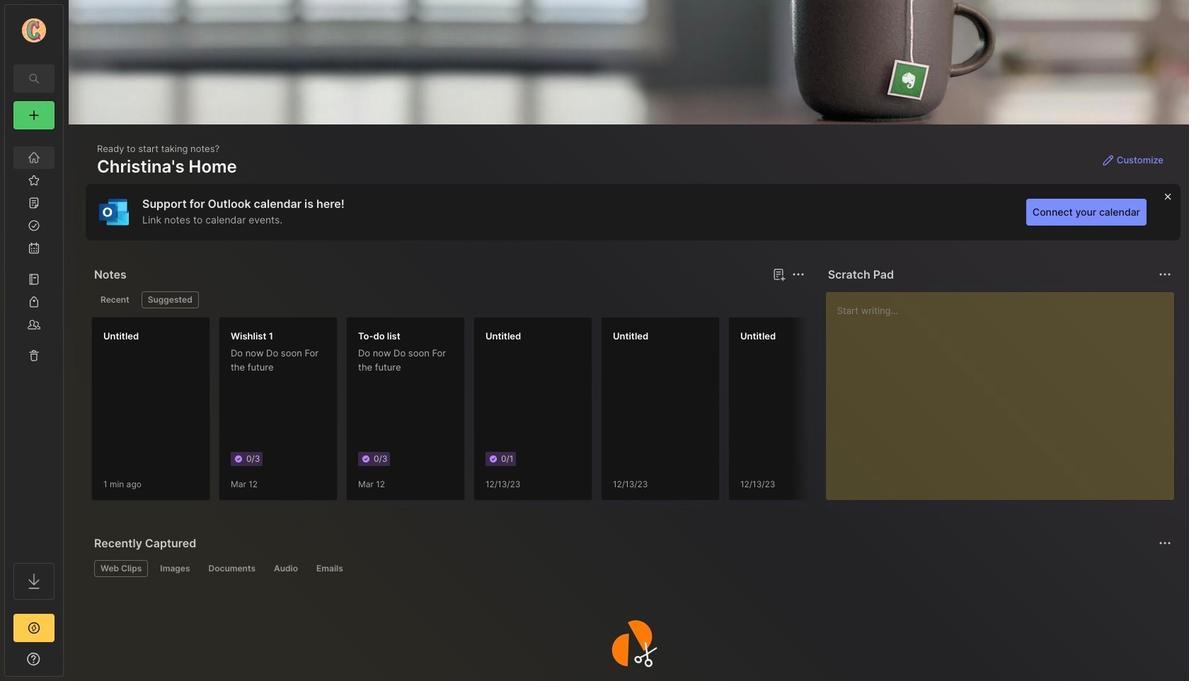 Task type: locate. For each thing, give the bounding box(es) containing it.
tab list
[[94, 292, 802, 309], [94, 561, 1169, 578]]

main element
[[0, 0, 68, 682]]

2 tab list from the top
[[94, 561, 1169, 578]]

1 vertical spatial tab list
[[94, 561, 1169, 578]]

edit search image
[[25, 70, 42, 87]]

More actions field
[[788, 265, 808, 285], [1155, 265, 1175, 285], [1155, 534, 1175, 554]]

tree
[[5, 138, 63, 551]]

Account field
[[5, 16, 63, 45]]

row group
[[91, 317, 1111, 510]]

1 vertical spatial more actions image
[[1157, 535, 1174, 552]]

Start writing… text field
[[837, 292, 1174, 489]]

home image
[[27, 151, 41, 165]]

more actions image
[[1157, 266, 1174, 283], [1157, 535, 1174, 552]]

0 vertical spatial more actions image
[[1157, 266, 1174, 283]]

0 vertical spatial tab list
[[94, 292, 802, 309]]

2 more actions image from the top
[[1157, 535, 1174, 552]]

tab
[[94, 292, 136, 309], [141, 292, 199, 309], [94, 561, 148, 578], [154, 561, 196, 578], [202, 561, 262, 578], [268, 561, 304, 578], [310, 561, 349, 578]]



Task type: vqa. For each thing, say whether or not it's contained in the screenshot.
'Click to expand' image
yes



Task type: describe. For each thing, give the bounding box(es) containing it.
account image
[[22, 18, 46, 42]]

WHAT'S NEW field
[[5, 648, 63, 671]]

click to expand image
[[62, 655, 73, 672]]

more actions image
[[790, 266, 807, 283]]

1 tab list from the top
[[94, 292, 802, 309]]

upgrade image
[[25, 620, 42, 637]]

1 more actions image from the top
[[1157, 266, 1174, 283]]

tree inside main element
[[5, 138, 63, 551]]



